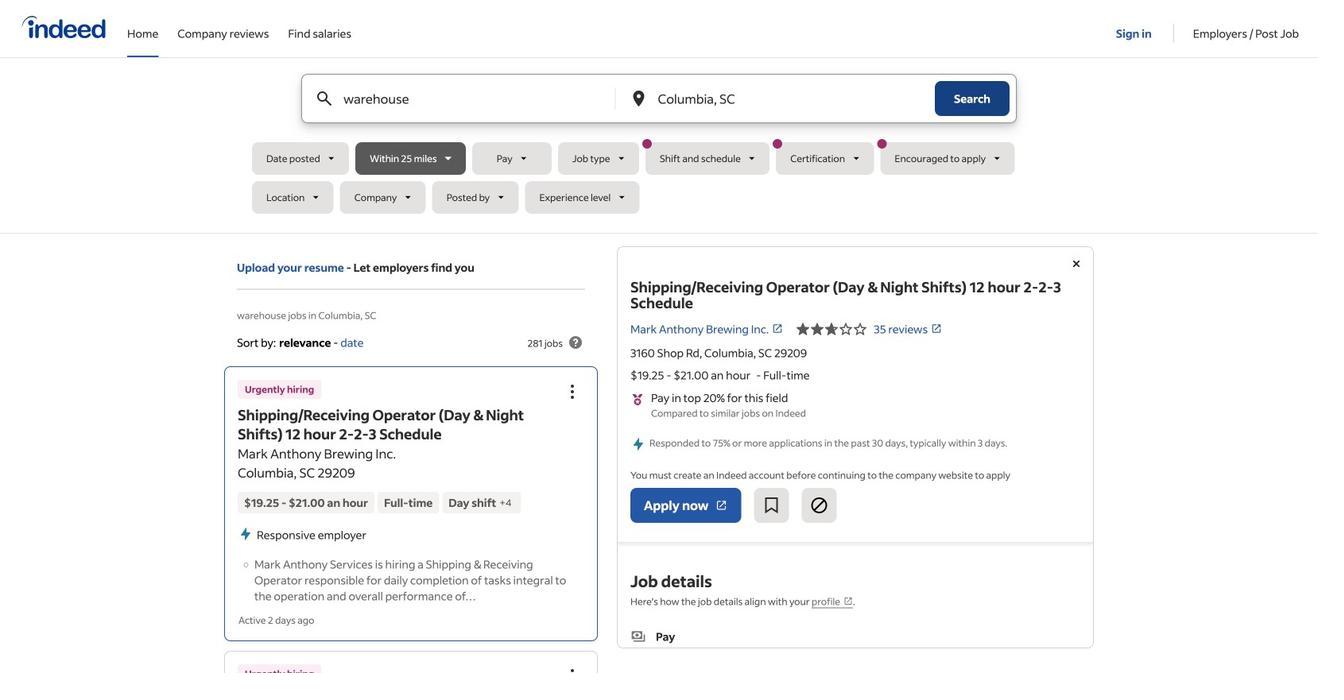 Task type: locate. For each thing, give the bounding box(es) containing it.
help icon image
[[566, 333, 585, 352]]

save this job image
[[762, 496, 781, 516]]

search: Job title, keywords, or company text field
[[340, 75, 589, 122]]

None search field
[[252, 74, 1067, 220]]

job actions for warehouse associate is collapsed image
[[563, 667, 582, 674]]

job preferences (opens in a new window) image
[[844, 597, 853, 607]]

not interested image
[[810, 496, 829, 516]]

apply now (opens in a new tab) image
[[715, 500, 728, 512]]

2.8 out of 5 stars. link to 35 reviews company ratings (opens in a new tab) image
[[931, 323, 943, 335]]

Edit location text field
[[655, 75, 904, 122]]



Task type: vqa. For each thing, say whether or not it's contained in the screenshot.
the right $90,000
no



Task type: describe. For each thing, give the bounding box(es) containing it.
close job details image
[[1067, 255, 1086, 274]]

2.8 out of 5 stars image
[[796, 320, 868, 339]]

job actions for shipping/receiving operator (day & night shifts) 12 hour 2-2-3 schedule is collapsed image
[[563, 382, 582, 402]]

mark anthony brewing inc. (opens in a new tab) image
[[772, 323, 784, 335]]



